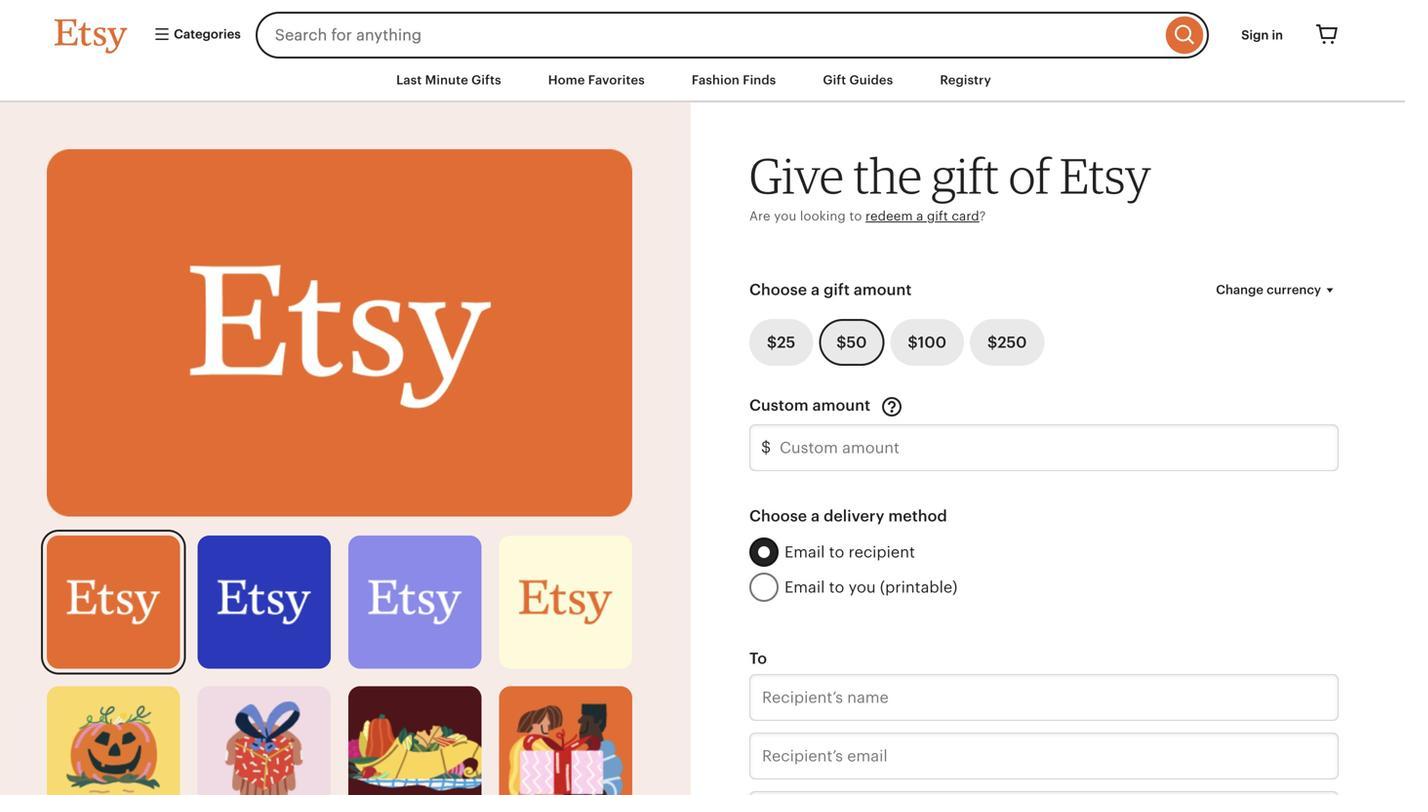 Task type: vqa. For each thing, say whether or not it's contained in the screenshot.
and
no



Task type: locate. For each thing, give the bounding box(es) containing it.
give the gift of etsy are you looking to redeem a gift card ?
[[749, 146, 1151, 224]]

email for email to recipient
[[785, 543, 825, 561]]

illustration of two people holding a large pink gift box with white zig zag stripes and a red and pink ribbon, on an orange background with a small etsy logo in white font in the top left corner image
[[499, 687, 632, 795]]

0 vertical spatial to
[[849, 209, 862, 224]]

email down choose a delivery method
[[785, 543, 825, 561]]

gift up card
[[932, 146, 999, 205]]

registry link
[[925, 62, 1006, 98]]

sign
[[1241, 28, 1269, 42]]

2 email from the top
[[785, 579, 825, 596]]

0 vertical spatial you
[[774, 209, 797, 224]]

2 etsy logo with white font on an orange background image from the top
[[47, 536, 180, 669]]

2 vertical spatial gift
[[824, 281, 850, 299]]

to for recipient
[[829, 543, 844, 561]]

gift guides
[[823, 73, 893, 87]]

change currency button
[[1202, 272, 1353, 307]]

$25
[[767, 334, 796, 351]]

(printable)
[[880, 579, 958, 596]]

to
[[749, 650, 767, 668]]

1 email from the top
[[785, 543, 825, 561]]

0 vertical spatial a
[[916, 209, 924, 224]]

gift left card
[[927, 209, 948, 224]]

to right looking
[[849, 209, 862, 224]]

of
[[1009, 146, 1050, 205]]

you right are
[[774, 209, 797, 224]]

menu bar
[[20, 59, 1386, 103]]

2 vertical spatial to
[[829, 579, 844, 596]]

$50
[[837, 334, 867, 351]]

0 vertical spatial email
[[785, 543, 825, 561]]

home favorites link
[[534, 62, 660, 98]]

a right the redeem
[[916, 209, 924, 224]]

amount
[[854, 281, 912, 299], [812, 397, 871, 415]]

last minute gifts
[[396, 73, 501, 87]]

choose for choose a gift amount
[[749, 281, 807, 299]]

a down looking
[[811, 281, 820, 299]]

gift
[[932, 146, 999, 205], [927, 209, 948, 224], [824, 281, 850, 299]]

1 vertical spatial choose
[[749, 508, 807, 525]]

1 horizontal spatial you
[[849, 579, 876, 596]]

email for email to you (printable)
[[785, 579, 825, 596]]

1 vertical spatial amount
[[812, 397, 871, 415]]

choose left delivery
[[749, 508, 807, 525]]

fashion
[[692, 73, 740, 87]]

gift
[[823, 73, 846, 87]]

a left delivery
[[811, 508, 820, 525]]

1 choose from the top
[[749, 281, 807, 299]]

1 vertical spatial to
[[829, 543, 844, 561]]

Recipient's name text field
[[749, 674, 1339, 721]]

in
[[1272, 28, 1283, 42]]

0 horizontal spatial you
[[774, 209, 797, 224]]

to down "email to recipient"
[[829, 579, 844, 596]]

etsy logo with white font on an orange background image
[[47, 149, 632, 517], [47, 536, 180, 669]]

0 vertical spatial gift
[[932, 146, 999, 205]]

the
[[853, 146, 922, 205]]

banner
[[20, 0, 1386, 59]]

2 vertical spatial a
[[811, 508, 820, 525]]

choose up $25
[[749, 281, 807, 299]]

you inside the 'give the gift of etsy are you looking to redeem a gift card ?'
[[774, 209, 797, 224]]

etsy logo with white font on a cream background image
[[499, 536, 632, 669]]

2 choose from the top
[[749, 508, 807, 525]]

email
[[785, 543, 825, 561], [785, 579, 825, 596]]

$100
[[908, 334, 947, 351]]

email to recipient
[[785, 543, 915, 561]]

etsy logo with white font on a blue background image
[[198, 536, 331, 669]]

Recipient's email email field
[[749, 733, 1339, 780]]

you
[[774, 209, 797, 224], [849, 579, 876, 596]]

menu bar containing last minute gifts
[[20, 59, 1386, 103]]

choose
[[749, 281, 807, 299], [749, 508, 807, 525]]

1 vertical spatial etsy logo with white font on an orange background image
[[47, 536, 180, 669]]

0 vertical spatial etsy logo with white font on an orange background image
[[47, 149, 632, 517]]

1 vertical spatial you
[[849, 579, 876, 596]]

amount up $50
[[854, 281, 912, 299]]

a for choose a gift amount
[[811, 281, 820, 299]]

gift up $50
[[824, 281, 850, 299]]

1 vertical spatial a
[[811, 281, 820, 299]]

card
[[952, 209, 979, 224]]

a
[[916, 209, 924, 224], [811, 281, 820, 299], [811, 508, 820, 525]]

email down "email to recipient"
[[785, 579, 825, 596]]

None search field
[[255, 12, 1209, 59]]

categories
[[171, 27, 241, 41]]

a inside the 'give the gift of etsy are you looking to redeem a gift card ?'
[[916, 209, 924, 224]]

0 vertical spatial choose
[[749, 281, 807, 299]]

to down choose a delivery method
[[829, 543, 844, 561]]

give
[[749, 146, 844, 205]]

you down "email to recipient"
[[849, 579, 876, 596]]

1 vertical spatial email
[[785, 579, 825, 596]]

registry
[[940, 73, 991, 87]]

Search for anything text field
[[255, 12, 1161, 59]]

to
[[849, 209, 862, 224], [829, 543, 844, 561], [829, 579, 844, 596]]

amount right custom
[[812, 397, 871, 415]]



Task type: describe. For each thing, give the bounding box(es) containing it.
1 etsy logo with white font on an orange background image from the top
[[47, 149, 632, 517]]

minute
[[425, 73, 468, 87]]

guides
[[849, 73, 893, 87]]

fashion finds link
[[677, 62, 791, 98]]

method
[[888, 508, 947, 525]]

a for choose a delivery method
[[811, 508, 820, 525]]

illustration of a yellow cornucopia sitting on a white tablecloth with turquoise checkers and overfilling with an orange gourd, yellow corn, pink grapes, as well as seasonal foliage floating behind. the background is burgundy with a small etsy logo in white font in the top left corner. image
[[348, 687, 482, 795]]

gifts
[[471, 73, 501, 87]]

home
[[548, 73, 585, 87]]

choose a gift amount
[[749, 281, 912, 299]]

are
[[749, 209, 771, 224]]

gift for amount
[[824, 281, 850, 299]]

change currency
[[1216, 282, 1321, 297]]

redeem
[[866, 209, 913, 224]]

favorites
[[588, 73, 645, 87]]

sign in
[[1241, 28, 1283, 42]]

choose a delivery method
[[749, 508, 947, 525]]

1 vertical spatial gift
[[927, 209, 948, 224]]

custom
[[749, 397, 809, 415]]

0 vertical spatial amount
[[854, 281, 912, 299]]

categories button
[[139, 18, 250, 53]]

Custom amount number field
[[749, 425, 1339, 471]]

gift for of
[[932, 146, 999, 205]]

?
[[979, 209, 986, 224]]

to for you
[[829, 579, 844, 596]]

last minute gifts link
[[382, 62, 516, 98]]

redeem a gift card link
[[866, 209, 979, 224]]

custom amount
[[749, 397, 874, 415]]

etsy
[[1060, 146, 1151, 205]]

home favorites
[[548, 73, 645, 87]]

delivery
[[824, 508, 885, 525]]

recipient
[[849, 543, 915, 561]]

choose for choose a delivery method
[[749, 508, 807, 525]]

gift guides link
[[808, 62, 908, 98]]

to inside the 'give the gift of etsy are you looking to redeem a gift card ?'
[[849, 209, 862, 224]]

email to you (printable)
[[785, 579, 958, 596]]

last
[[396, 73, 422, 87]]

banner containing categories
[[20, 0, 1386, 59]]

finds
[[743, 73, 776, 87]]

illustration of two open hands holding a small box wrapped in a red paper with white confetti design on a light pink background with and small etsy logo in the top left corner in black font image
[[198, 687, 331, 795]]

currency
[[1267, 282, 1321, 297]]

sign in button
[[1227, 17, 1298, 53]]

etsy logo with orange font on a lavender background image
[[348, 536, 482, 669]]

change
[[1216, 282, 1264, 297]]

$250
[[988, 334, 1027, 351]]

illustration of an orange pumpkin with a carved face on a bed of green with a yellow background and a small etsy logo in the top left corner in black font image
[[47, 687, 180, 795]]

fashion finds
[[692, 73, 776, 87]]

looking
[[800, 209, 846, 224]]



